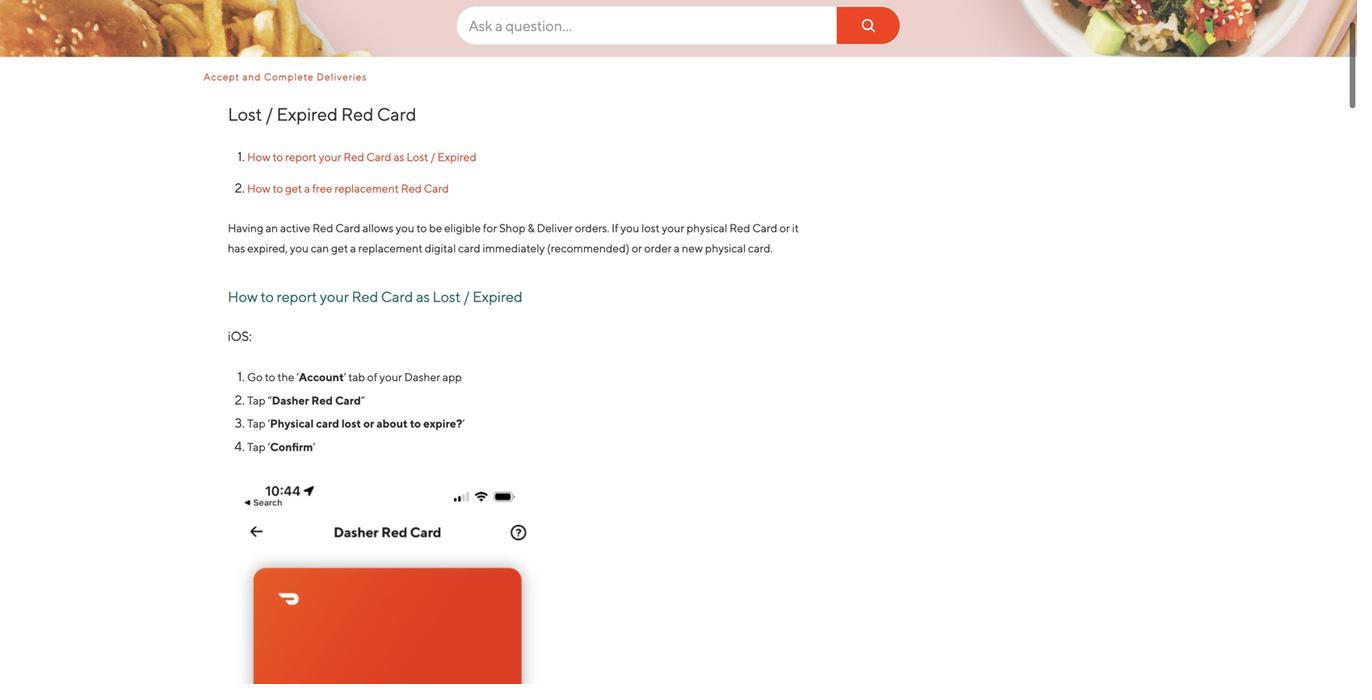 Task type: vqa. For each thing, say whether or not it's contained in the screenshot.
top Tap
yes



Task type: describe. For each thing, give the bounding box(es) containing it.
"
[[268, 394, 272, 407]]

card left allows in the left top of the page
[[335, 221, 360, 235]]

1 vertical spatial expired
[[438, 150, 477, 164]]

about
[[377, 417, 408, 430]]

0 vertical spatial report
[[285, 150, 317, 164]]

app
[[443, 370, 462, 384]]

Ask a question... text field
[[456, 6, 901, 45]]

2 horizontal spatial you
[[621, 221, 639, 235]]

red up card.
[[730, 221, 750, 235]]

card inside having an active red card allows you to be eligible for shop & deliver orders. if you lost your physical red card or it has expired, you can get a replacement digital card immediately (recommended) or order a new physical card.
[[458, 242, 481, 255]]

eligible
[[444, 221, 481, 235]]

the
[[277, 370, 294, 384]]

tap ' confirm '
[[247, 440, 315, 454]]

active
[[280, 221, 310, 235]]

0 vertical spatial '
[[344, 370, 346, 384]]

1 horizontal spatial as
[[416, 288, 430, 305]]

tap ' physical card lost or about to expire? '
[[247, 417, 465, 430]]

0 vertical spatial lost
[[228, 104, 262, 125]]

tap for tap ' confirm '
[[247, 440, 266, 454]]

tap for tap ' physical card lost or about to expire? '
[[247, 417, 266, 430]]

deliver
[[537, 221, 573, 235]]

card up be
[[424, 182, 449, 195]]

tap " dasher red card "
[[247, 394, 365, 407]]

to up an
[[273, 182, 283, 195]]

' for confirm
[[268, 440, 270, 454]]

allows
[[363, 221, 394, 235]]

0 vertical spatial '
[[297, 370, 299, 384]]

ios:
[[228, 328, 252, 344]]

tab
[[348, 370, 365, 384]]

deliveries
[[317, 71, 367, 82]]

0 vertical spatial replacement
[[335, 182, 399, 195]]

new
[[682, 242, 703, 255]]

2 horizontal spatial a
[[674, 242, 680, 255]]

2 vertical spatial /
[[463, 288, 470, 305]]

0 horizontal spatial dasher
[[272, 394, 309, 407]]

complete
[[264, 71, 314, 82]]

has
[[228, 242, 245, 255]]

"
[[361, 394, 365, 407]]

expire?
[[423, 417, 463, 430]]

0 horizontal spatial card
[[316, 417, 339, 430]]

card up how to get a free replacement red card
[[366, 150, 391, 164]]

1 vertical spatial lost
[[342, 417, 361, 430]]

if
[[612, 221, 619, 235]]

expired,
[[247, 242, 288, 255]]

how to get a free replacement red card
[[247, 182, 449, 195]]

get inside having an active red card allows you to be eligible for shop & deliver orders. if you lost your physical red card or it has expired, you can get a replacement digital card immediately (recommended) or order a new physical card.
[[331, 242, 348, 255]]

to right about
[[410, 417, 421, 430]]

2 horizontal spatial or
[[780, 221, 790, 235]]

card down allows in the left top of the page
[[381, 288, 413, 305]]

how for how to report your red card as lost / expired link
[[247, 150, 271, 164]]

2 vertical spatial '
[[313, 440, 315, 454]]

to down the lost / expired red card
[[273, 150, 283, 164]]

digital
[[425, 242, 456, 255]]

&
[[528, 221, 535, 235]]

red down deliveries
[[341, 104, 374, 125]]

it
[[792, 221, 799, 235]]

1 horizontal spatial dasher
[[404, 370, 440, 384]]

1 horizontal spatial a
[[350, 242, 356, 255]]

1 vertical spatial report
[[277, 288, 317, 305]]

lost inside having an active red card allows you to be eligible for shop & deliver orders. if you lost your physical red card or it has expired, you can get a replacement digital card immediately (recommended) or order a new physical card.
[[642, 221, 660, 235]]

1 horizontal spatial or
[[632, 242, 642, 255]]

accept
[[204, 71, 240, 82]]

0 horizontal spatial you
[[290, 242, 309, 255]]

0 vertical spatial as
[[394, 150, 404, 164]]

2 vertical spatial or
[[363, 417, 374, 430]]

1 vertical spatial '
[[463, 417, 465, 430]]

red down how to report your red card as lost / expired link
[[401, 182, 422, 195]]

having an active red card allows you to be eligible for shop & deliver orders. if you lost your physical red card or it has expired, you can get a replacement digital card immediately (recommended) or order a new physical card.
[[228, 221, 799, 255]]



Task type: locate. For each thing, give the bounding box(es) containing it.
or
[[780, 221, 790, 235], [632, 242, 642, 255], [363, 417, 374, 430]]

can
[[311, 242, 329, 255]]

you
[[396, 221, 414, 235], [621, 221, 639, 235], [290, 242, 309, 255]]

0 horizontal spatial as
[[394, 150, 404, 164]]

get
[[285, 182, 302, 195], [331, 242, 348, 255]]

1 vertical spatial or
[[632, 242, 642, 255]]

dasher up physical
[[272, 394, 309, 407]]

red up the can
[[313, 221, 333, 235]]

lost up how to get a free replacement red card
[[407, 150, 428, 164]]

1 vertical spatial as
[[416, 288, 430, 305]]

2 tap from the top
[[247, 417, 266, 430]]

1 horizontal spatial lost
[[642, 221, 660, 235]]

1 vertical spatial get
[[331, 242, 348, 255]]

how to report your red card as lost / expired down allows in the left top of the page
[[228, 288, 523, 305]]

' right about
[[463, 417, 465, 430]]

your up order
[[662, 221, 685, 235]]

1 vertical spatial tap
[[247, 417, 266, 430]]

or left about
[[363, 417, 374, 430]]

get right the can
[[331, 242, 348, 255]]

how to get a free replacement red card link
[[247, 182, 449, 195]]

you right allows in the left top of the page
[[396, 221, 414, 235]]

expired down immediately
[[473, 288, 523, 305]]

red down account at the bottom left
[[311, 394, 333, 407]]

physical up new
[[687, 221, 727, 235]]

1 horizontal spatial you
[[396, 221, 414, 235]]

0 vertical spatial lost
[[642, 221, 660, 235]]

3 tap from the top
[[247, 440, 266, 454]]

lost down the and
[[228, 104, 262, 125]]

replacement
[[335, 182, 399, 195], [358, 242, 423, 255]]

(recommended)
[[547, 242, 630, 255]]

your right the of
[[380, 370, 402, 384]]

1 vertical spatial how
[[247, 182, 271, 195]]

user-added image image
[[228, 478, 559, 684]]

tap for tap " dasher red card "
[[247, 394, 266, 407]]

1 horizontal spatial /
[[430, 150, 435, 164]]

0 horizontal spatial lost
[[228, 104, 262, 125]]

your
[[319, 150, 341, 164], [662, 221, 685, 235], [320, 288, 349, 305], [380, 370, 402, 384]]

tap up tap ' confirm '
[[247, 417, 266, 430]]

1 tap from the top
[[247, 394, 266, 407]]

1 vertical spatial '
[[268, 417, 270, 430]]

go to the ' account ' tab of your dasher app
[[247, 370, 464, 384]]

1 horizontal spatial lost
[[407, 150, 428, 164]]

card
[[377, 104, 416, 125], [366, 150, 391, 164], [424, 182, 449, 195], [335, 221, 360, 235], [752, 221, 778, 235], [381, 288, 413, 305], [335, 394, 361, 407]]

replacement down how to report your red card as lost / expired link
[[335, 182, 399, 195]]

physical
[[687, 221, 727, 235], [705, 242, 746, 255]]

replacement down allows in the left top of the page
[[358, 242, 423, 255]]

card down eligible
[[458, 242, 481, 255]]

1 vertical spatial physical
[[705, 242, 746, 255]]

report down the can
[[277, 288, 317, 305]]

expired down complete
[[277, 104, 338, 125]]

0 horizontal spatial get
[[285, 182, 302, 195]]

1 vertical spatial dasher
[[272, 394, 309, 407]]

how
[[247, 150, 271, 164], [247, 182, 271, 195], [228, 288, 258, 305]]

accept and complete deliveries
[[204, 71, 367, 82]]

1 horizontal spatial get
[[331, 242, 348, 255]]

as down digital
[[416, 288, 430, 305]]

get left free
[[285, 182, 302, 195]]

you down active
[[290, 242, 309, 255]]

/ up be
[[430, 150, 435, 164]]

tap
[[247, 394, 266, 407], [247, 417, 266, 430], [247, 440, 266, 454]]

card
[[458, 242, 481, 255], [316, 417, 339, 430]]

for
[[483, 221, 497, 235]]

orders.
[[575, 221, 610, 235]]

' right the
[[297, 370, 299, 384]]

report up free
[[285, 150, 317, 164]]

2 horizontal spatial lost
[[433, 288, 461, 305]]

1 horizontal spatial '
[[344, 370, 346, 384]]

2 vertical spatial lost
[[433, 288, 461, 305]]

to left be
[[417, 221, 427, 235]]

0 vertical spatial how
[[247, 150, 271, 164]]

to down expired,
[[261, 288, 274, 305]]

0 vertical spatial or
[[780, 221, 790, 235]]

/ down eligible
[[463, 288, 470, 305]]

card down go to the ' account ' tab of your dasher app
[[335, 394, 361, 407]]

dasher left app
[[404, 370, 440, 384]]

a
[[304, 182, 310, 195], [350, 242, 356, 255], [674, 242, 680, 255]]

of
[[367, 370, 377, 384]]

2 vertical spatial tap
[[247, 440, 266, 454]]

tap left confirm
[[247, 440, 266, 454]]

2 vertical spatial how
[[228, 288, 258, 305]]

2 vertical spatial '
[[268, 440, 270, 454]]

a left new
[[674, 242, 680, 255]]

0 vertical spatial card
[[458, 242, 481, 255]]

0 horizontal spatial or
[[363, 417, 374, 430]]

a left free
[[304, 182, 310, 195]]

red
[[341, 104, 374, 125], [344, 150, 364, 164], [401, 182, 422, 195], [313, 221, 333, 235], [730, 221, 750, 235], [352, 288, 378, 305], [311, 394, 333, 407]]

' left tab
[[344, 370, 346, 384]]

card up how to report your red card as lost / expired link
[[377, 104, 416, 125]]

you right if
[[621, 221, 639, 235]]

0 horizontal spatial lost
[[342, 417, 361, 430]]

1 vertical spatial card
[[316, 417, 339, 430]]

immediately
[[483, 242, 545, 255]]

card up card.
[[752, 221, 778, 235]]

0 horizontal spatial '
[[313, 440, 315, 454]]

lost / expired red card
[[228, 104, 416, 125]]

as up how to get a free replacement red card
[[394, 150, 404, 164]]

'
[[344, 370, 346, 384], [463, 417, 465, 430], [313, 440, 315, 454]]

and
[[242, 71, 261, 82]]

how to report your red card as lost / expired
[[247, 150, 477, 164], [228, 288, 523, 305]]

as
[[394, 150, 404, 164], [416, 288, 430, 305]]

1 vertical spatial /
[[430, 150, 435, 164]]

to right go
[[265, 370, 275, 384]]

a right the can
[[350, 242, 356, 255]]

order
[[644, 242, 672, 255]]

how for the "how to get a free replacement red card" link
[[247, 182, 271, 195]]

go
[[247, 370, 263, 384]]

your up free
[[319, 150, 341, 164]]

red down allows in the left top of the page
[[352, 288, 378, 305]]

/ down "accept and complete deliveries"
[[265, 104, 273, 125]]

physical right new
[[705, 242, 746, 255]]

having
[[228, 221, 263, 235]]

0 vertical spatial expired
[[277, 104, 338, 125]]

lost
[[642, 221, 660, 235], [342, 417, 361, 430]]

expired up eligible
[[438, 150, 477, 164]]

or left it in the top right of the page
[[780, 221, 790, 235]]

0 vertical spatial /
[[265, 104, 273, 125]]

tap left "
[[247, 394, 266, 407]]

account
[[299, 370, 344, 384]]

' down physical
[[313, 440, 315, 454]]

card.
[[748, 242, 773, 255]]

lost up order
[[642, 221, 660, 235]]

an
[[266, 221, 278, 235]]

to inside having an active red card allows you to be eligible for shop & deliver orders. if you lost your physical red card or it has expired, you can get a replacement digital card immediately (recommended) or order a new physical card.
[[417, 221, 427, 235]]

2 horizontal spatial /
[[463, 288, 470, 305]]

' down "
[[268, 417, 270, 430]]

how to report your red card as lost / expired up how to get a free replacement red card
[[247, 150, 477, 164]]

how to report your red card as lost / expired link
[[247, 150, 477, 164]]

0 vertical spatial get
[[285, 182, 302, 195]]

lost
[[228, 104, 262, 125], [407, 150, 428, 164], [433, 288, 461, 305]]

0 vertical spatial how to report your red card as lost / expired
[[247, 150, 477, 164]]

to
[[273, 150, 283, 164], [273, 182, 283, 195], [417, 221, 427, 235], [261, 288, 274, 305], [265, 370, 275, 384], [410, 417, 421, 430]]

report
[[285, 150, 317, 164], [277, 288, 317, 305]]

0 horizontal spatial /
[[265, 104, 273, 125]]

accept and complete deliveries link
[[204, 71, 374, 83]]

0 vertical spatial physical
[[687, 221, 727, 235]]

'
[[297, 370, 299, 384], [268, 417, 270, 430], [268, 440, 270, 454]]

replacement inside having an active red card allows you to be eligible for shop & deliver orders. if you lost your physical red card or it has expired, you can get a replacement digital card immediately (recommended) or order a new physical card.
[[358, 242, 423, 255]]

dasher
[[404, 370, 440, 384], [272, 394, 309, 407]]

free
[[312, 182, 332, 195]]

be
[[429, 221, 442, 235]]

0 horizontal spatial a
[[304, 182, 310, 195]]

2 horizontal spatial '
[[463, 417, 465, 430]]

lost down digital
[[433, 288, 461, 305]]

1 horizontal spatial card
[[458, 242, 481, 255]]

2 vertical spatial expired
[[473, 288, 523, 305]]

expired
[[277, 104, 338, 125], [438, 150, 477, 164], [473, 288, 523, 305]]

' for physical
[[268, 417, 270, 430]]

physical
[[270, 417, 314, 430]]

your inside having an active red card allows you to be eligible for shop & deliver orders. if you lost your physical red card or it has expired, you can get a replacement digital card immediately (recommended) or order a new physical card.
[[662, 221, 685, 235]]

shop
[[499, 221, 526, 235]]

1 vertical spatial replacement
[[358, 242, 423, 255]]

/
[[265, 104, 273, 125], [430, 150, 435, 164], [463, 288, 470, 305]]

' down physical
[[268, 440, 270, 454]]

card down the tap " dasher red card "
[[316, 417, 339, 430]]

0 vertical spatial tap
[[247, 394, 266, 407]]

confirm
[[270, 440, 313, 454]]

0 vertical spatial dasher
[[404, 370, 440, 384]]

or left order
[[632, 242, 642, 255]]

your down the can
[[320, 288, 349, 305]]

1 vertical spatial how to report your red card as lost / expired
[[228, 288, 523, 305]]

lost down "
[[342, 417, 361, 430]]

red up the "how to get a free replacement red card" link
[[344, 150, 364, 164]]

1 vertical spatial lost
[[407, 150, 428, 164]]



